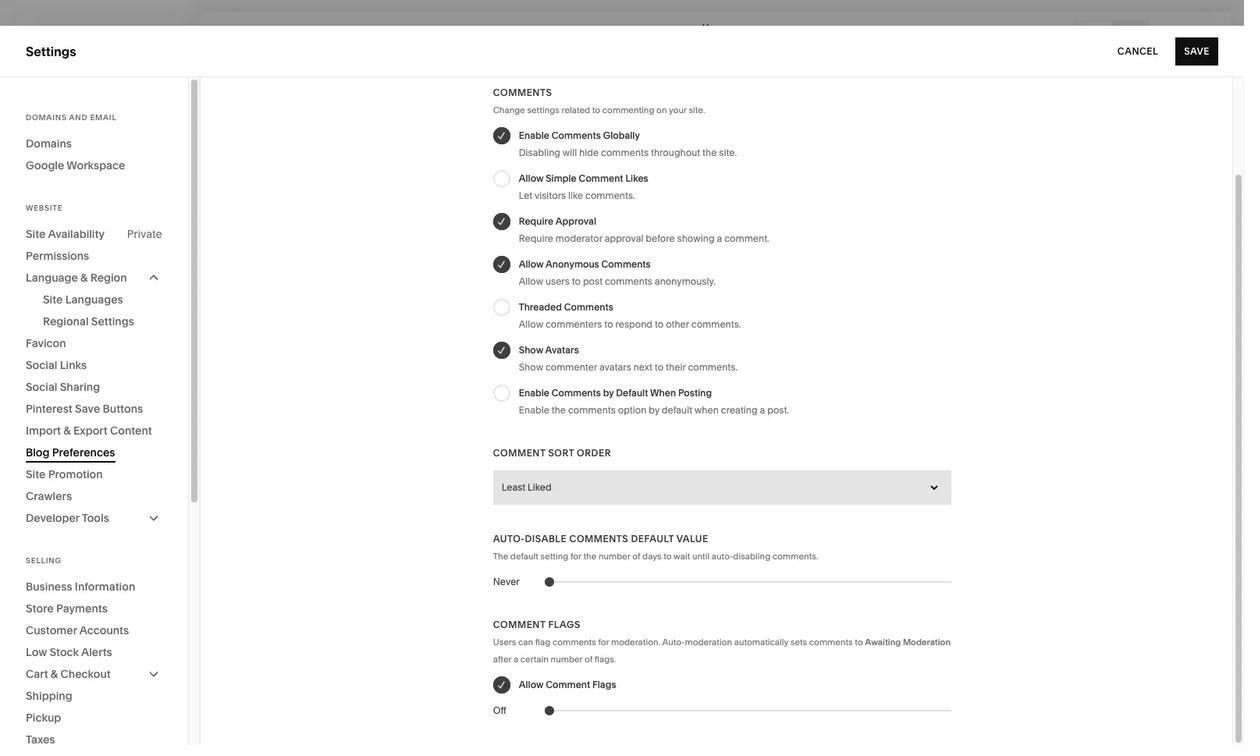 Task type: locate. For each thing, give the bounding box(es) containing it.
1 vertical spatial settings
[[91, 315, 134, 329]]

1 vertical spatial show
[[519, 361, 543, 373]]

of inside comment flags users can flag comments for moderation. auto-moderation automatically sets comments to awaiting moderation after a certain number of flags.
[[585, 654, 592, 665]]

domains inside domains google workspace
[[26, 137, 72, 151]]

website link
[[26, 96, 173, 115]]

pickup link
[[26, 707, 162, 729]]

allow left the users
[[519, 276, 543, 287]]

2 require from the top
[[519, 233, 553, 244]]

auto-disable comments default value the default setting for the number of days to wait until auto-disabling comments.
[[493, 533, 818, 562]]

comments up will
[[552, 130, 601, 141]]

1 domains from the top
[[26, 113, 67, 122]]

favicon
[[26, 336, 66, 350]]

domains up "marketing"
[[26, 137, 72, 151]]

cart & checkout link
[[26, 663, 162, 685]]

liked
[[528, 482, 552, 493]]

0 horizontal spatial &
[[51, 667, 58, 681]]

approval
[[556, 215, 596, 227]]

comment up use
[[546, 679, 590, 691]]

email
[[90, 113, 117, 122]]

0 vertical spatial flags
[[548, 619, 581, 631]]

a right for
[[292, 717, 299, 731]]

selling link
[[26, 124, 173, 143]]

off
[[493, 705, 506, 717]]

save button
[[1176, 37, 1218, 65]]

0 vertical spatial default
[[616, 387, 648, 399]]

1 horizontal spatial of
[[632, 551, 640, 562]]

selling
[[26, 125, 66, 140], [26, 557, 62, 565]]

checkout
[[60, 667, 111, 681]]

1 horizontal spatial save
[[1184, 45, 1210, 57]]

social down favicon
[[26, 358, 57, 372]]

2 horizontal spatial &
[[80, 271, 88, 285]]

site down language
[[43, 293, 63, 307]]

approval
[[605, 233, 644, 244]]

by down avatars
[[603, 387, 614, 399]]

1 horizontal spatial &
[[63, 424, 71, 438]]

domains for and
[[26, 113, 67, 122]]

favicon social links social sharing pinterest save buttons import & export content
[[26, 336, 152, 438]]

number
[[599, 551, 630, 562], [551, 654, 583, 665]]

1 vertical spatial site.
[[719, 147, 737, 158]]

site
[[26, 227, 46, 241], [43, 293, 63, 307], [26, 468, 46, 482]]

0 vertical spatial website
[[26, 97, 74, 112]]

1 horizontal spatial auto-
[[662, 637, 685, 648]]

& for checkout
[[51, 667, 58, 681]]

before
[[646, 233, 675, 244]]

order
[[577, 447, 611, 459]]

0 vertical spatial the
[[703, 147, 717, 158]]

0 horizontal spatial default
[[510, 551, 538, 562]]

&
[[80, 271, 88, 285], [63, 424, 71, 438], [51, 667, 58, 681]]

to left awaiting
[[855, 637, 863, 648]]

2 horizontal spatial the
[[703, 147, 717, 158]]

cart & checkout button
[[26, 663, 162, 685]]

1 horizontal spatial the
[[583, 551, 597, 562]]

domains and email
[[26, 113, 117, 122]]

comments down the approval
[[601, 258, 651, 270]]

allow left anonymous
[[519, 258, 544, 270]]

save right 'cancel'
[[1184, 45, 1210, 57]]

comments right flag
[[553, 637, 596, 648]]

0 vertical spatial selling
[[26, 125, 66, 140]]

shipping
[[26, 689, 72, 703]]

settings down site languages link
[[91, 315, 134, 329]]

comments. up posting at the right of the page
[[688, 361, 738, 373]]

allow simple comment likes let visitors like comments.
[[519, 172, 648, 201]]

visitors
[[535, 190, 566, 201]]

2 allow from the top
[[519, 258, 544, 270]]

show
[[519, 344, 543, 356], [519, 361, 543, 373]]

default inside enable comments by default when posting enable the comments option by default when creating a post.
[[616, 387, 648, 399]]

comments inside the comments change settings related to commenting on your site.
[[493, 87, 552, 98]]

analytics
[[26, 209, 81, 225]]

1 vertical spatial number
[[551, 654, 583, 665]]

disable
[[525, 533, 567, 545]]

enable inside enable comments globally disabling will hide comments throughout the site.
[[519, 130, 549, 141]]

flags up flag
[[548, 619, 581, 631]]

default inside auto-disable comments default value the default setting for the number of days to wait until auto-disabling comments.
[[631, 533, 674, 545]]

0 vertical spatial settings
[[26, 43, 76, 59]]

comments up threaded comments allow commenters to respond to other comments.
[[605, 276, 652, 287]]

the right "setting"
[[583, 551, 597, 562]]

1 vertical spatial website
[[26, 204, 63, 212]]

comments. inside auto-disable comments default value the default setting for the number of days to wait until auto-disabling comments.
[[773, 551, 818, 562]]

auto- up the
[[493, 533, 525, 545]]

to left wait at the bottom
[[664, 551, 672, 562]]

developer
[[26, 511, 80, 525]]

1 vertical spatial selling
[[26, 557, 62, 565]]

save inside favicon social links social sharing pinterest save buttons import & export content
[[75, 402, 100, 416]]

1 vertical spatial auto-
[[662, 637, 685, 648]]

cancel
[[1118, 45, 1158, 57]]

1 enable from the top
[[519, 130, 549, 141]]

1 show from the top
[[519, 344, 543, 356]]

other
[[666, 318, 689, 330]]

0 vertical spatial require
[[519, 215, 554, 227]]

likes
[[625, 172, 648, 184]]

default for value
[[631, 533, 674, 545]]

social up pinterest
[[26, 380, 57, 394]]

anonymous
[[546, 258, 599, 270]]

comments. down likes
[[585, 190, 635, 201]]

when
[[695, 404, 719, 416]]

comment up can
[[493, 619, 546, 631]]

comments up commenters
[[564, 301, 613, 313]]

settings up domains and email
[[26, 43, 76, 59]]

1 vertical spatial flags
[[592, 679, 616, 691]]

site down analytics
[[26, 227, 46, 241]]

1 vertical spatial social
[[26, 380, 57, 394]]

allow up the let
[[519, 172, 544, 184]]

1 selling from the top
[[26, 125, 66, 140]]

0 vertical spatial for
[[570, 551, 581, 562]]

1 vertical spatial default
[[631, 533, 674, 545]]

the right throughout
[[703, 147, 717, 158]]

allow comment flags
[[519, 679, 616, 691]]

4 allow from the top
[[519, 318, 543, 330]]

enable up disabling
[[519, 130, 549, 141]]

default up option
[[616, 387, 648, 399]]

hide
[[579, 147, 599, 158]]

the inside auto-disable comments default value the default setting for the number of days to wait until auto-disabling comments.
[[583, 551, 597, 562]]

0 horizontal spatial of
[[585, 654, 592, 665]]

site languages link
[[43, 289, 162, 311]]

language & region link
[[26, 267, 162, 289]]

a right after
[[513, 654, 518, 665]]

home
[[702, 21, 729, 33]]

a
[[717, 233, 722, 244], [760, 404, 765, 416], [513, 654, 518, 665], [292, 717, 299, 731]]

comment down hide
[[579, 172, 623, 184]]

option
[[618, 404, 647, 416]]

site. right throughout
[[719, 147, 737, 158]]

commenting
[[602, 105, 654, 116]]

save up export
[[75, 402, 100, 416]]

selling down domains and email
[[26, 125, 66, 140]]

by down when
[[649, 404, 660, 416]]

availability
[[48, 227, 105, 241]]

comments inside enable comments by default when posting enable the comments option by default when creating a post.
[[552, 387, 601, 399]]

showing
[[677, 233, 715, 244]]

1 vertical spatial for
[[598, 637, 609, 648]]

0 vertical spatial auto-
[[493, 533, 525, 545]]

1 horizontal spatial site.
[[719, 147, 737, 158]]

0 vertical spatial save
[[1184, 45, 1210, 57]]

site down blog
[[26, 468, 46, 482]]

& down 'permissions' link
[[80, 271, 88, 285]]

1 vertical spatial site
[[43, 293, 63, 307]]

comment inside allow simple comment likes let visitors like comments.
[[579, 172, 623, 184]]

languages
[[65, 293, 123, 307]]

of left days
[[632, 551, 640, 562]]

number up the "allow comment flags"
[[551, 654, 583, 665]]

domains left the and
[[26, 113, 67, 122]]

0 vertical spatial enable
[[519, 130, 549, 141]]

social
[[26, 358, 57, 372], [26, 380, 57, 394]]

social links link
[[26, 354, 162, 376]]

20%
[[392, 717, 414, 731]]

1 vertical spatial of
[[585, 654, 592, 665]]

website up site availability
[[26, 204, 63, 212]]

site for site promotion crawlers
[[26, 468, 46, 482]]

settings link
[[26, 569, 173, 588]]

2 show from the top
[[519, 361, 543, 373]]

0 horizontal spatial by
[[603, 387, 614, 399]]

comments. right disabling
[[773, 551, 818, 562]]

allow down threaded
[[519, 318, 543, 330]]

alerts
[[81, 645, 112, 660]]

0 vertical spatial site
[[26, 227, 46, 241]]

by
[[603, 387, 614, 399], [649, 404, 660, 416]]

comments inside allow anonymous comments allow users to post comments anonymously.
[[601, 258, 651, 270]]

comments. inside 'show avatars show commenter avatars next to their comments.'
[[688, 361, 738, 373]]

the up sort
[[552, 404, 566, 416]]

0 vertical spatial domains
[[26, 113, 67, 122]]

default
[[616, 387, 648, 399], [631, 533, 674, 545]]

buttons
[[103, 402, 143, 416]]

of left flags.
[[585, 654, 592, 665]]

to left post
[[572, 276, 581, 287]]

comments up 'change'
[[493, 87, 552, 98]]

information
[[75, 580, 135, 594]]

0 horizontal spatial flags
[[548, 619, 581, 631]]

default down when
[[662, 404, 692, 416]]

2 enable from the top
[[519, 387, 549, 399]]

allow down certain
[[519, 679, 544, 691]]

0 horizontal spatial site.
[[689, 105, 705, 116]]

default for when
[[616, 387, 648, 399]]

region
[[90, 271, 127, 285]]

new
[[453, 717, 475, 731]]

0 horizontal spatial save
[[75, 402, 100, 416]]

comment sort order
[[493, 447, 611, 459]]

settings down asset
[[26, 570, 75, 586]]

until
[[692, 551, 710, 562]]

customer accounts link
[[26, 620, 162, 642]]

can
[[518, 637, 533, 648]]

None range field
[[493, 574, 952, 591], [493, 702, 952, 720], [493, 574, 952, 591], [493, 702, 952, 720]]

2 domains from the top
[[26, 137, 72, 151]]

developer tools button
[[26, 507, 162, 529]]

a left post.
[[760, 404, 765, 416]]

site for site availability
[[26, 227, 46, 241]]

1 horizontal spatial for
[[598, 637, 609, 648]]

creating
[[721, 404, 758, 416]]

cart & checkout
[[26, 667, 111, 681]]

comment up least on the left bottom of the page
[[493, 447, 546, 459]]

auto- inside comment flags users can flag comments for moderation. auto-moderation automatically sets comments to awaiting moderation after a certain number of flags.
[[662, 637, 685, 648]]

0 vertical spatial social
[[26, 358, 57, 372]]

users
[[493, 637, 516, 648]]

comments down commenter
[[552, 387, 601, 399]]

for up flags.
[[598, 637, 609, 648]]

2 vertical spatial the
[[583, 551, 597, 562]]

to right next
[[655, 361, 664, 373]]

code
[[571, 717, 597, 731]]

enable for enable comments by default when posting enable the comments option by default when creating a post.
[[519, 387, 549, 399]]

1 vertical spatial default
[[510, 551, 538, 562]]

save
[[1184, 45, 1210, 57], [75, 402, 100, 416]]

least
[[502, 482, 525, 493]]

1 horizontal spatial by
[[649, 404, 660, 416]]

5 allow from the top
[[519, 679, 544, 691]]

low
[[26, 645, 47, 660]]

2 selling from the top
[[26, 557, 62, 565]]

auto- right moderation.
[[662, 637, 685, 648]]

1 require from the top
[[519, 215, 554, 227]]

require
[[519, 215, 554, 227], [519, 233, 553, 244]]

crawlers link
[[26, 485, 162, 507]]

0 vertical spatial number
[[599, 551, 630, 562]]

acuity scheduling link
[[26, 236, 173, 255]]

change
[[493, 105, 525, 116]]

0 horizontal spatial number
[[551, 654, 583, 665]]

enable up comment sort order in the left of the page
[[519, 404, 549, 416]]

website up domains and email
[[26, 97, 74, 112]]

1 horizontal spatial default
[[662, 404, 692, 416]]

a inside comment flags users can flag comments for moderation. auto-moderation automatically sets comments to awaiting moderation after a certain number of flags.
[[513, 654, 518, 665]]

default right the
[[510, 551, 538, 562]]

0 vertical spatial site.
[[689, 105, 705, 116]]

selling up business
[[26, 557, 62, 565]]

number inside comment flags users can flag comments for moderation. auto-moderation automatically sets comments to awaiting moderation after a certain number of flags.
[[551, 654, 583, 665]]

comments right 'sets'
[[809, 637, 853, 648]]

2 vertical spatial enable
[[519, 404, 549, 416]]

1 vertical spatial require
[[519, 233, 553, 244]]

show left commenter
[[519, 361, 543, 373]]

default up days
[[631, 533, 674, 545]]

comment.
[[724, 233, 769, 244]]

flags down flags.
[[592, 679, 616, 691]]

0 vertical spatial &
[[80, 271, 88, 285]]

number left days
[[599, 551, 630, 562]]

1 horizontal spatial number
[[599, 551, 630, 562]]

0 horizontal spatial auto-
[[493, 533, 525, 545]]

enable down commenter
[[519, 387, 549, 399]]

1 vertical spatial enable
[[519, 387, 549, 399]]

& right the cart
[[51, 667, 58, 681]]

for right "setting"
[[570, 551, 581, 562]]

1 vertical spatial the
[[552, 404, 566, 416]]

0 vertical spatial show
[[519, 344, 543, 356]]

site inside site promotion crawlers
[[26, 468, 46, 482]]

1 vertical spatial &
[[63, 424, 71, 438]]

to right related
[[592, 105, 600, 116]]

2 vertical spatial site
[[26, 468, 46, 482]]

comments. right other
[[691, 318, 741, 330]]

comments inside auto-disable comments default value the default setting for the number of days to wait until auto-disabling comments.
[[569, 533, 628, 545]]

disabling
[[733, 551, 771, 562]]

number inside auto-disable comments default value the default setting for the number of days to wait until auto-disabling comments.
[[599, 551, 630, 562]]

site inside site languages regional settings
[[43, 293, 63, 307]]

require down the let
[[519, 215, 554, 227]]

for
[[273, 717, 290, 731]]

0 vertical spatial default
[[662, 404, 692, 416]]

0 horizontal spatial the
[[552, 404, 566, 416]]

permissions link
[[26, 245, 162, 267]]

comments inside threaded comments allow commenters to respond to other comments.
[[564, 301, 613, 313]]

1 allow from the top
[[519, 172, 544, 184]]

a right showing
[[717, 233, 722, 244]]

comments right disable
[[569, 533, 628, 545]]

save inside button
[[1184, 45, 1210, 57]]

days
[[642, 551, 662, 562]]

auto- inside auto-disable comments default value the default setting for the number of days to wait until auto-disabling comments.
[[493, 533, 525, 545]]

throughout
[[651, 147, 700, 158]]

comments left option
[[568, 404, 616, 416]]

flags inside comment flags users can flag comments for moderation. auto-moderation automatically sets comments to awaiting moderation after a certain number of flags.
[[548, 619, 581, 631]]

settings
[[527, 105, 560, 116]]

import & export content link
[[26, 420, 162, 442]]

certain
[[520, 654, 549, 665]]

private
[[127, 227, 162, 241]]

require left moderator
[[519, 233, 553, 244]]

site. right 'your'
[[689, 105, 705, 116]]

domains for google
[[26, 137, 72, 151]]

1 vertical spatial domains
[[26, 137, 72, 151]]

to left respond
[[604, 318, 613, 330]]

0 vertical spatial of
[[632, 551, 640, 562]]

of inside auto-disable comments default value the default setting for the number of days to wait until auto-disabling comments.
[[632, 551, 640, 562]]

comments down globally
[[601, 147, 649, 158]]

0 horizontal spatial for
[[570, 551, 581, 562]]

1 vertical spatial save
[[75, 402, 100, 416]]

& up blog preferences on the left bottom
[[63, 424, 71, 438]]

& inside favicon social links social sharing pinterest save buttons import & export content
[[63, 424, 71, 438]]

the
[[493, 551, 508, 562]]

site promotion link
[[26, 464, 162, 485]]

2 vertical spatial &
[[51, 667, 58, 681]]

show left the avatars
[[519, 344, 543, 356]]

comments change settings related to commenting on your site.
[[493, 87, 705, 116]]

allow inside allow simple comment likes let visitors like comments.
[[519, 172, 544, 184]]



Task type: describe. For each thing, give the bounding box(es) containing it.
1 website from the top
[[26, 97, 74, 112]]

site. inside the comments change settings related to commenting on your site.
[[689, 105, 705, 116]]

sets
[[790, 637, 807, 648]]

enable for enable comments globally disabling will hide comments throughout the site.
[[519, 130, 549, 141]]

enable comments by default when posting enable the comments option by default when creating a post.
[[519, 387, 789, 416]]

blog preferences
[[26, 446, 115, 460]]

content
[[110, 424, 152, 438]]

commenter
[[545, 361, 597, 373]]

a inside require approval require moderator approval before showing a comment.
[[717, 233, 722, 244]]

preferences
[[52, 446, 115, 460]]

3 allow from the top
[[519, 276, 543, 287]]

import
[[26, 424, 61, 438]]

google workspace link
[[26, 155, 162, 176]]

default inside auto-disable comments default value the default setting for the number of days to wait until auto-disabling comments.
[[510, 551, 538, 562]]

comments. inside allow simple comment likes let visitors like comments.
[[585, 190, 635, 201]]

permissions
[[26, 249, 89, 263]]

3 enable from the top
[[519, 404, 549, 416]]

commenters
[[546, 318, 602, 330]]

comments inside enable comments by default when posting enable the comments option by default when creating a post.
[[568, 404, 616, 416]]

shipping link
[[26, 685, 162, 707]]

blog preferences link
[[26, 442, 162, 464]]

1 horizontal spatial flags
[[592, 679, 616, 691]]

pickup
[[26, 711, 61, 725]]

comment inside comment flags users can flag comments for moderation. auto-moderation automatically sets comments to awaiting moderation after a certain number of flags.
[[493, 619, 546, 631]]

links
[[60, 358, 87, 372]]

require approval require moderator approval before showing a comment.
[[519, 215, 769, 244]]

allow for allow comment flags
[[519, 679, 544, 691]]

accounts
[[79, 624, 129, 638]]

payments
[[56, 602, 108, 616]]

sort
[[548, 447, 574, 459]]

regional settings link
[[43, 311, 162, 332]]

next
[[633, 361, 653, 373]]

help link
[[26, 597, 54, 615]]

business
[[26, 580, 72, 594]]

flags.
[[595, 654, 616, 665]]

acuity scheduling
[[26, 237, 134, 253]]

posting
[[678, 387, 712, 399]]

google
[[26, 158, 64, 172]]

comments. inside threaded comments allow commenters to respond to other comments.
[[691, 318, 741, 330]]

domains link
[[26, 133, 162, 155]]

site availability
[[26, 227, 105, 241]]

allow inside threaded comments allow commenters to respond to other comments.
[[519, 318, 543, 330]]

12/8/2023.
[[777, 717, 831, 731]]

1 social from the top
[[26, 358, 57, 372]]

let
[[519, 190, 533, 201]]

favicon link
[[26, 332, 162, 354]]

allow for allow simple comment likes let visitors like comments.
[[519, 172, 544, 184]]

the inside enable comments by default when posting enable the comments option by default when creating a post.
[[552, 404, 566, 416]]

2 website from the top
[[26, 204, 63, 212]]

asset library
[[26, 542, 104, 558]]

w12ctake20
[[600, 717, 668, 731]]

promotion
[[48, 468, 103, 482]]

enable comments globally disabling will hide comments throughout the site.
[[519, 130, 737, 158]]

default inside enable comments by default when posting enable the comments option by default when creating a post.
[[662, 404, 692, 416]]

low stock alerts link
[[26, 642, 162, 663]]

threaded
[[519, 301, 562, 313]]

asset
[[26, 542, 60, 558]]

pinterest
[[26, 402, 72, 416]]

the inside enable comments globally disabling will hide comments throughout the site.
[[703, 147, 717, 158]]

threaded comments allow commenters to respond to other comments.
[[519, 301, 741, 330]]

pinterest save buttons link
[[26, 398, 162, 420]]

for inside comment flags users can flag comments for moderation. auto-moderation automatically sets comments to awaiting moderation after a certain number of flags.
[[598, 637, 609, 648]]

site for site languages regional settings
[[43, 293, 63, 307]]

allow for allow anonymous comments allow users to post comments anonymously.
[[519, 258, 544, 270]]

for inside auto-disable comments default value the default setting for the number of days to wait until auto-disabling comments.
[[570, 551, 581, 562]]

anonymously.
[[655, 276, 716, 287]]

to inside 'show avatars show commenter avatars next to their comments.'
[[655, 361, 664, 373]]

site. inside enable comments globally disabling will hide comments throughout the site.
[[719, 147, 737, 158]]

2 social from the top
[[26, 380, 57, 394]]

regional
[[43, 315, 89, 329]]

2 vertical spatial settings
[[26, 570, 75, 586]]

settings inside site languages regional settings
[[91, 315, 134, 329]]

to inside the comments change settings related to commenting on your site.
[[592, 105, 600, 116]]

never
[[493, 576, 520, 588]]

0 vertical spatial by
[[603, 387, 614, 399]]

comments inside enable comments globally disabling will hide comments throughout the site.
[[552, 130, 601, 141]]

show avatars show commenter avatars next to their comments.
[[519, 344, 738, 373]]

developer tools link
[[26, 507, 162, 529]]

and
[[69, 113, 88, 122]]

crawlers
[[26, 489, 72, 503]]

post
[[583, 276, 603, 287]]

store payments link
[[26, 598, 162, 620]]

value
[[676, 533, 709, 545]]

business information store payments customer accounts low stock alerts
[[26, 580, 135, 660]]

at
[[671, 717, 681, 731]]

post.
[[767, 404, 789, 416]]

website
[[477, 717, 518, 731]]

moderation.
[[611, 637, 660, 648]]

tara
[[62, 649, 81, 661]]

to inside comment flags users can flag comments for moderation. auto-moderation automatically sets comments to awaiting moderation after a certain number of flags.
[[855, 637, 863, 648]]

comments inside enable comments globally disabling will hide comments throughout the site.
[[601, 147, 649, 158]]

& for region
[[80, 271, 88, 285]]

to inside auto-disable comments default value the default setting for the number of days to wait until auto-disabling comments.
[[664, 551, 672, 562]]

to left other
[[655, 318, 664, 330]]

users
[[546, 276, 570, 287]]

respond
[[615, 318, 653, 330]]

to inside allow anonymous comments allow users to post comments anonymously.
[[572, 276, 581, 287]]

limited
[[301, 717, 337, 731]]

wait
[[674, 551, 690, 562]]

sharing
[[60, 380, 100, 394]]

cart
[[26, 667, 48, 681]]

help
[[26, 598, 54, 614]]

time,
[[339, 717, 365, 731]]

1 vertical spatial by
[[649, 404, 660, 416]]

allow anonymous comments allow users to post comments anonymously.
[[519, 258, 716, 287]]

tara schultz button
[[23, 647, 173, 677]]

business information link
[[26, 576, 162, 598]]

a inside enable comments by default when posting enable the comments option by default when creating a post.
[[760, 404, 765, 416]]

library
[[62, 542, 104, 558]]

marketing
[[26, 153, 86, 169]]

comments inside allow anonymous comments allow users to post comments anonymously.
[[605, 276, 652, 287]]

automatically
[[734, 637, 788, 648]]

simple
[[546, 172, 577, 184]]

plan.
[[520, 717, 545, 731]]

tara schultz
[[62, 649, 116, 661]]



Task type: vqa. For each thing, say whether or not it's contained in the screenshot.
Default
yes



